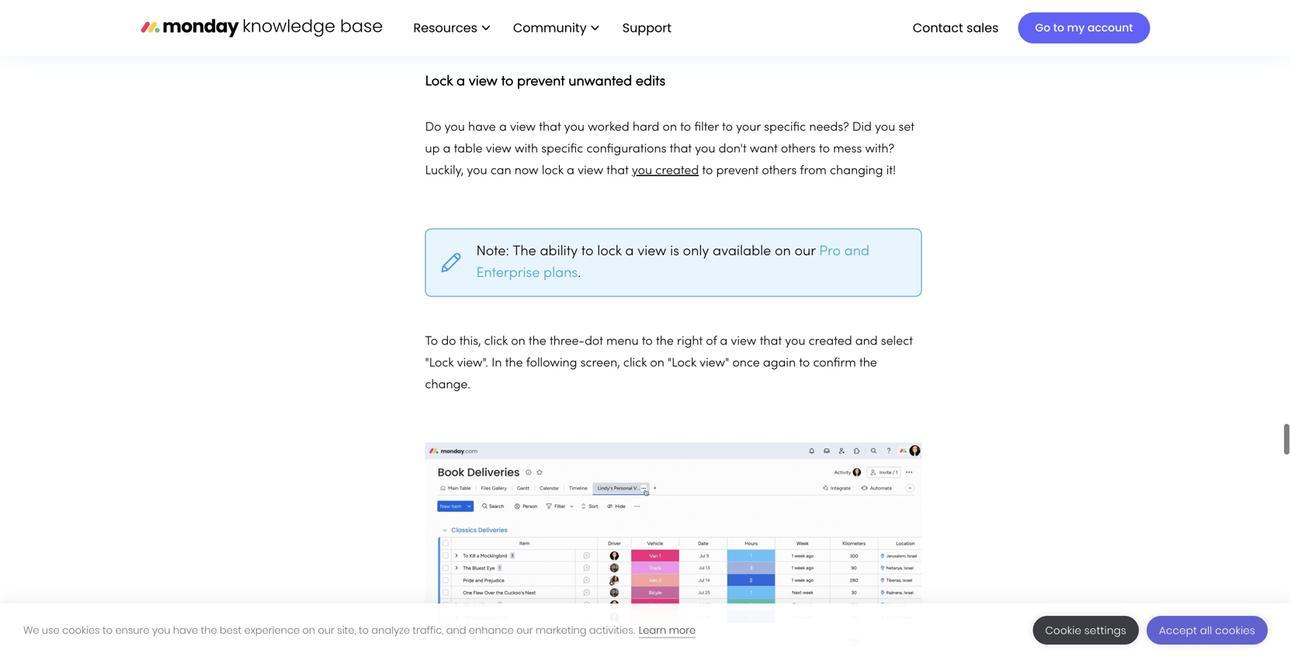 Task type: describe. For each thing, give the bounding box(es) containing it.
only
[[683, 245, 709, 259]]

main element
[[398, 0, 1151, 56]]

on inside "do you have a view that you worked hard on to filter to your specific needs? did you set up a table view with specific configurations that you don't want others to mess with? luckily, you can now lock a view that"
[[663, 122, 677, 134]]

can
[[491, 165, 511, 177]]

community link
[[506, 15, 607, 41]]

more
[[669, 624, 696, 638]]

site,
[[337, 624, 356, 638]]

lock a view to prevent unwanted edits
[[425, 75, 666, 88]]

resources link
[[406, 15, 498, 41]]

dot
[[585, 336, 603, 348]]

up
[[425, 144, 440, 155]]

pro and enterprise plans
[[476, 245, 870, 280]]

view inside to do this, click on the three-dot menu to the right of a view that you created and select "lock view". in the following screen, click on "lock view" once again to confirm the change.
[[731, 336, 757, 348]]

a right 'up'
[[443, 144, 451, 155]]

in
[[492, 358, 502, 370]]

to down needs?
[[819, 144, 830, 155]]

lock a view to prevent unwanted edits link
[[425, 67, 666, 91]]

marketing
[[536, 624, 587, 638]]

again
[[763, 358, 796, 370]]

and inside to do this, click on the three-dot menu to the right of a view that you created and select "lock view". in the following screen, click on "lock view" once again to confirm the change.
[[856, 336, 878, 348]]

you left set in the top right of the page
[[875, 122, 896, 134]]

2 horizontal spatial our
[[795, 245, 816, 259]]

you down the configurations
[[632, 165, 652, 177]]

the right in
[[505, 358, 523, 370]]

to inside "link"
[[1054, 20, 1065, 35]]

1 "lock from the left
[[425, 358, 454, 370]]

cookies for all
[[1216, 624, 1256, 638]]

right
[[677, 336, 703, 348]]

contact
[[913, 19, 964, 36]]

accept
[[1160, 624, 1198, 638]]

that down lock a view to prevent unwanted edits
[[539, 122, 561, 134]]

have inside "do you have a view that you worked hard on to filter to your specific needs? did you set up a table view with specific configurations that you don't want others to mess with? luckily, you can now lock a view that"
[[468, 122, 496, 134]]

0 vertical spatial specific
[[764, 122, 806, 134]]

traffic,
[[413, 624, 444, 638]]

menu
[[607, 336, 639, 348]]

analyze
[[372, 624, 410, 638]]

to left the ensure
[[103, 624, 113, 638]]

ability
[[540, 245, 578, 259]]

don't
[[719, 144, 747, 155]]

the up 'following'
[[529, 336, 547, 348]]

experience
[[244, 624, 300, 638]]

filter
[[695, 122, 719, 134]]

from
[[800, 165, 827, 177]]

list containing resources
[[398, 0, 684, 56]]

sales
[[967, 19, 999, 36]]

use
[[42, 624, 60, 638]]

we
[[23, 624, 39, 638]]

1 vertical spatial others
[[762, 165, 797, 177]]

plans
[[544, 267, 578, 280]]

a up the can
[[499, 122, 507, 134]]

view down the configurations
[[578, 165, 604, 177]]

dialog containing cookie settings
[[0, 604, 1292, 658]]

to right lock at the left of the page
[[501, 75, 514, 88]]

available
[[713, 245, 771, 259]]

activities.
[[589, 624, 635, 638]]

lock inside "do you have a view that you worked hard on to filter to your specific needs? did you set up a table view with specific configurations that you don't want others to mess with? luckily, you can now lock a view that"
[[542, 165, 564, 177]]

once
[[733, 358, 760, 370]]

ensure
[[115, 624, 149, 638]]

0 horizontal spatial our
[[318, 624, 335, 638]]

resources
[[414, 19, 478, 36]]

and inside pro and enterprise plans
[[845, 245, 870, 259]]

you left worked
[[564, 122, 585, 134]]

of
[[706, 336, 717, 348]]

do
[[425, 122, 442, 134]]

pro
[[820, 245, 841, 259]]

change.
[[425, 380, 471, 391]]

the right confirm on the right
[[860, 358, 877, 370]]

cookie settings
[[1046, 624, 1127, 638]]

to right again
[[799, 358, 810, 370]]

a right now
[[567, 165, 575, 177]]

learn more link
[[639, 624, 696, 639]]

learn
[[639, 624, 667, 638]]

best
[[220, 624, 242, 638]]

view up the can
[[486, 144, 512, 155]]

you right the ensure
[[152, 624, 170, 638]]

screen,
[[581, 358, 620, 370]]

1 vertical spatial specific
[[542, 144, 584, 155]]

accept all cookies
[[1160, 624, 1256, 638]]

1 horizontal spatial our
[[517, 624, 533, 638]]

three-
[[550, 336, 585, 348]]

you down table in the top left of the page
[[467, 165, 487, 177]]

.
[[578, 267, 581, 280]]

hard
[[633, 122, 660, 134]]

to right menu
[[642, 336, 653, 348]]

enhance
[[469, 624, 514, 638]]

you inside to do this, click on the three-dot menu to the right of a view that you created and select "lock view". in the following screen, click on "lock view" once again to confirm the change.
[[785, 336, 806, 348]]

the left right
[[656, 336, 674, 348]]

support
[[623, 19, 672, 36]]

do
[[441, 336, 456, 348]]

confirm
[[814, 358, 856, 370]]

it!
[[887, 165, 896, 177]]

cookies for use
[[62, 624, 100, 638]]

with
[[515, 144, 538, 155]]

on inside 'dialog'
[[303, 624, 315, 638]]

you created to prevent others from changing it!
[[632, 165, 896, 177]]

this,
[[460, 336, 481, 348]]

enterprise
[[476, 267, 540, 280]]

cookie
[[1046, 624, 1082, 638]]



Task type: vqa. For each thing, say whether or not it's contained in the screenshot.
up,
no



Task type: locate. For each thing, give the bounding box(es) containing it.
1 horizontal spatial created
[[809, 336, 852, 348]]

created down the filter on the right of page
[[656, 165, 699, 177]]

cookies
[[62, 624, 100, 638], [1216, 624, 1256, 638]]

to left the filter on the right of page
[[680, 122, 691, 134]]

to right go
[[1054, 20, 1065, 35]]

the inside 'dialog'
[[201, 624, 217, 638]]

created up confirm on the right
[[809, 336, 852, 348]]

"lock
[[425, 358, 454, 370], [668, 358, 697, 370]]

our right enhance
[[517, 624, 533, 638]]

you up again
[[785, 336, 806, 348]]

list
[[398, 0, 684, 56]]

specific up want
[[764, 122, 806, 134]]

have left best
[[173, 624, 198, 638]]

you right do
[[445, 122, 465, 134]]

1 cookies from the left
[[62, 624, 100, 638]]

1 vertical spatial prevent
[[717, 165, 759, 177]]

to down the filter on the right of page
[[702, 165, 713, 177]]

on right the this, at the bottom
[[511, 336, 526, 348]]

unwanted
[[569, 75, 632, 88]]

and right pro on the right top of page
[[845, 245, 870, 259]]

pro and enterprise plans link
[[476, 245, 870, 280]]

you down the filter on the right of page
[[695, 144, 716, 155]]

to right ability
[[582, 245, 594, 259]]

0 horizontal spatial created
[[656, 165, 699, 177]]

accept all cookies button
[[1147, 617, 1268, 645]]

lock right now
[[542, 165, 564, 177]]

others up from
[[781, 144, 816, 155]]

on right "screen,"
[[650, 358, 665, 370]]

cookies right all
[[1216, 624, 1256, 638]]

0 horizontal spatial prevent
[[517, 75, 565, 88]]

worked
[[588, 122, 630, 134]]

0 vertical spatial have
[[468, 122, 496, 134]]

our left site,
[[318, 624, 335, 638]]

specific right with
[[542, 144, 584, 155]]

1 horizontal spatial specific
[[764, 122, 806, 134]]

lock
[[425, 75, 453, 88]]

1 horizontal spatial cookies
[[1216, 624, 1256, 638]]

"lock down to
[[425, 358, 454, 370]]

table
[[454, 144, 483, 155]]

others inside "do you have a view that you worked hard on to filter to your specific needs? did you set up a table view with specific configurations that you don't want others to mess with? luckily, you can now lock a view that"
[[781, 144, 816, 155]]

on
[[663, 122, 677, 134], [775, 245, 791, 259], [511, 336, 526, 348], [650, 358, 665, 370], [303, 624, 315, 638]]

do you have a view that you worked hard on to filter to your specific needs? did you set up a table view with specific configurations that you don't want others to mess with? luckily, you can now lock a view that
[[425, 122, 915, 177]]

0 vertical spatial lock
[[542, 165, 564, 177]]

on right available
[[775, 245, 791, 259]]

a
[[457, 75, 465, 88], [499, 122, 507, 134], [443, 144, 451, 155], [567, 165, 575, 177], [626, 245, 634, 259], [720, 336, 728, 348]]

have up table in the top left of the page
[[468, 122, 496, 134]]

view".
[[457, 358, 488, 370]]

1 horizontal spatial lock
[[597, 245, 622, 259]]

account
[[1088, 20, 1134, 35]]

select
[[881, 336, 913, 348]]

a right of
[[720, 336, 728, 348]]

that down the configurations
[[607, 165, 629, 177]]

view
[[469, 75, 498, 88], [510, 122, 536, 134], [486, 144, 512, 155], [578, 165, 604, 177], [638, 245, 667, 259], [731, 336, 757, 348]]

1 vertical spatial lock
[[597, 245, 622, 259]]

we use cookies to ensure you have the best experience on our site, to analyze traffic, and enhance our marketing activities. learn more
[[23, 624, 696, 638]]

that left don't
[[670, 144, 692, 155]]

changing
[[830, 165, 883, 177]]

others down want
[[762, 165, 797, 177]]

the left best
[[201, 624, 217, 638]]

note:
[[476, 245, 513, 259]]

0 vertical spatial others
[[781, 144, 816, 155]]

all
[[1201, 624, 1213, 638]]

settings
[[1085, 624, 1127, 638]]

2 vertical spatial and
[[446, 624, 466, 638]]

our left pro on the right top of page
[[795, 245, 816, 259]]

the
[[513, 245, 536, 259]]

others
[[781, 144, 816, 155], [762, 165, 797, 177]]

on right experience
[[303, 624, 315, 638]]

created inside to do this, click on the three-dot menu to the right of a view that you created and select "lock view". in the following screen, click on "lock view" once again to confirm the change.
[[809, 336, 852, 348]]

and left select
[[856, 336, 878, 348]]

go
[[1036, 20, 1051, 35]]

1 horizontal spatial prevent
[[717, 165, 759, 177]]

monday.com logo image
[[141, 11, 383, 44]]

1 vertical spatial have
[[173, 624, 198, 638]]

0 horizontal spatial have
[[173, 624, 198, 638]]

2 cookies from the left
[[1216, 624, 1256, 638]]

prevent down don't
[[717, 165, 759, 177]]

support link
[[615, 15, 684, 41], [623, 19, 677, 36]]

1 vertical spatial click
[[624, 358, 647, 370]]

created
[[656, 165, 699, 177], [809, 336, 852, 348]]

following
[[526, 358, 577, 370]]

a right lock at the left of the page
[[457, 75, 465, 88]]

to right site,
[[359, 624, 369, 638]]

needs?
[[810, 122, 849, 134]]

view left is
[[638, 245, 667, 259]]

have inside 'dialog'
[[173, 624, 198, 638]]

that inside to do this, click on the three-dot menu to the right of a view that you created and select "lock view". in the following screen, click on "lock view" once again to confirm the change.
[[760, 336, 782, 348]]

cookie settings button
[[1033, 617, 1139, 645]]

lock right ability
[[597, 245, 622, 259]]

that up again
[[760, 336, 782, 348]]

that
[[539, 122, 561, 134], [670, 144, 692, 155], [607, 165, 629, 177], [760, 336, 782, 348]]

click down menu
[[624, 358, 647, 370]]

and
[[845, 245, 870, 259], [856, 336, 878, 348], [446, 624, 466, 638]]

you
[[445, 122, 465, 134], [564, 122, 585, 134], [875, 122, 896, 134], [695, 144, 716, 155], [467, 165, 487, 177], [632, 165, 652, 177], [785, 336, 806, 348], [152, 624, 170, 638]]

a left is
[[626, 245, 634, 259]]

want
[[750, 144, 778, 155]]

did
[[853, 122, 872, 134]]

contact sales link
[[905, 15, 1007, 41]]

my
[[1068, 20, 1085, 35]]

edits
[[636, 75, 666, 88]]

on right hard
[[663, 122, 677, 134]]

click up in
[[484, 336, 508, 348]]

2 "lock from the left
[[668, 358, 697, 370]]

0 horizontal spatial lock
[[542, 165, 564, 177]]

go to my account link
[[1019, 12, 1151, 43]]

have
[[468, 122, 496, 134], [173, 624, 198, 638]]

cookies inside 'button'
[[1216, 624, 1256, 638]]

configurations
[[587, 144, 667, 155]]

dialog
[[0, 604, 1292, 658]]

lock
[[542, 165, 564, 177], [597, 245, 622, 259]]

0 horizontal spatial specific
[[542, 144, 584, 155]]

0 horizontal spatial "lock
[[425, 358, 454, 370]]

0 vertical spatial prevent
[[517, 75, 565, 88]]

and inside 'dialog'
[[446, 624, 466, 638]]

0 vertical spatial click
[[484, 336, 508, 348]]

view"
[[700, 358, 730, 370]]

contact sales
[[913, 19, 999, 36]]

1 vertical spatial and
[[856, 336, 878, 348]]

"lock down right
[[668, 358, 697, 370]]

prevent down community
[[517, 75, 565, 88]]

to right the filter on the right of page
[[722, 122, 733, 134]]

the
[[529, 336, 547, 348], [656, 336, 674, 348], [505, 358, 523, 370], [860, 358, 877, 370], [201, 624, 217, 638]]

0 vertical spatial and
[[845, 245, 870, 259]]

1 vertical spatial created
[[809, 336, 852, 348]]

luckily,
[[425, 165, 464, 177]]

a inside to do this, click on the three-dot menu to the right of a view that you created and select "lock view". in the following screen, click on "lock view" once again to confirm the change.
[[720, 336, 728, 348]]

and right traffic,
[[446, 624, 466, 638]]

go to my account
[[1036, 20, 1134, 35]]

your
[[736, 122, 761, 134]]

cookies right use
[[62, 624, 100, 638]]

1 horizontal spatial "lock
[[668, 358, 697, 370]]

community
[[513, 19, 587, 36]]

to
[[425, 336, 438, 348]]

1 horizontal spatial have
[[468, 122, 496, 134]]

0 horizontal spatial click
[[484, 336, 508, 348]]

specific
[[764, 122, 806, 134], [542, 144, 584, 155]]

lock image
[[425, 443, 922, 658]]

view up with
[[510, 122, 536, 134]]

mess
[[833, 144, 862, 155]]

view up once at the bottom of the page
[[731, 336, 757, 348]]

view right lock at the left of the page
[[469, 75, 498, 88]]

0 horizontal spatial cookies
[[62, 624, 100, 638]]

set
[[899, 122, 915, 134]]

0 vertical spatial created
[[656, 165, 699, 177]]

click
[[484, 336, 508, 348], [624, 358, 647, 370]]

to do this, click on the three-dot menu to the right of a view that you created and select "lock view". in the following screen, click on "lock view" once again to confirm the change.
[[425, 336, 913, 391]]

now
[[515, 165, 539, 177]]

1 horizontal spatial click
[[624, 358, 647, 370]]

the ability to lock a view is only available on our
[[513, 245, 820, 259]]

with?
[[866, 144, 895, 155]]

is
[[670, 245, 679, 259]]



